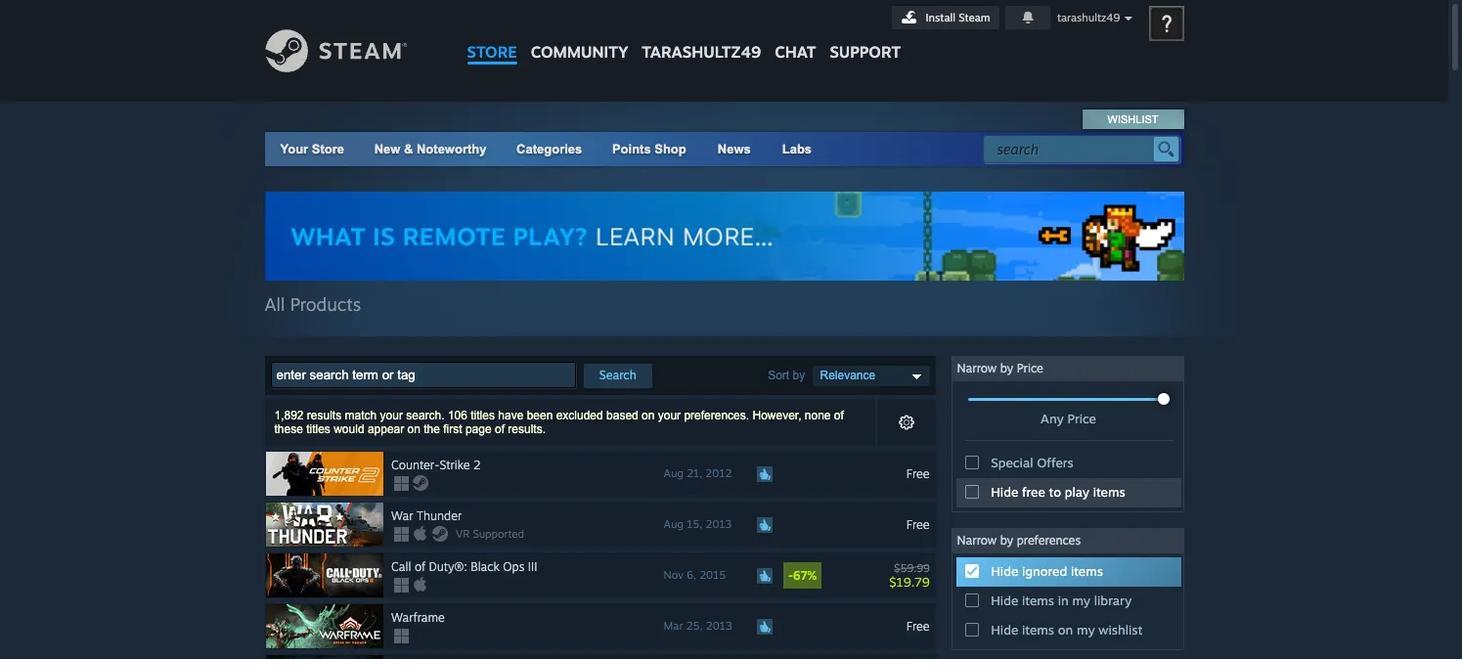Task type: vqa. For each thing, say whether or not it's contained in the screenshot.
with in the Celebrate the FC Pro Open in EA SPORTS FC™ 24 Ultimate Team™ News 31 minutes ago Live the action with players that upgrade alongside their esports Pros counterparts.
no



Task type: describe. For each thing, give the bounding box(es) containing it.
hide for hide items in my library
[[991, 593, 1019, 609]]

store link
[[460, 0, 524, 71]]

1 horizontal spatial price
[[1068, 411, 1097, 427]]

1,892
[[274, 409, 304, 423]]

aug 15, 2013
[[664, 518, 732, 531]]

aug 21, 2012
[[664, 467, 732, 480]]

narrow for hide
[[957, 533, 997, 548]]

1 your from the left
[[380, 409, 403, 423]]

items right play
[[1093, 484, 1126, 500]]

based
[[607, 409, 639, 423]]

search text field
[[997, 137, 1149, 162]]

your
[[280, 142, 308, 157]]

2013 for warframe
[[706, 619, 732, 633]]

2 your from the left
[[658, 409, 681, 423]]

to
[[1049, 484, 1062, 500]]

free for strike
[[907, 466, 930, 481]]

0 horizontal spatial on
[[408, 423, 421, 436]]

1 horizontal spatial on
[[642, 409, 655, 423]]

points
[[612, 142, 651, 157]]

$59.99
[[895, 561, 930, 575]]

hide for hide items on my wishlist
[[991, 622, 1019, 638]]

hide for hide ignored items
[[991, 564, 1019, 579]]

results
[[307, 409, 342, 423]]

excluded
[[556, 409, 603, 423]]

hide items on my wishlist
[[991, 622, 1143, 638]]

nov
[[664, 569, 684, 582]]

thunder
[[417, 509, 462, 524]]

search
[[600, 368, 637, 383]]

any price
[[1041, 411, 1097, 427]]

appear
[[368, 423, 404, 436]]

my for in
[[1073, 593, 1091, 609]]

install steam link
[[892, 6, 999, 29]]

first
[[443, 423, 462, 436]]

all
[[265, 294, 285, 315]]

free for thunder
[[907, 517, 930, 532]]

sort
[[768, 369, 790, 382]]

community link
[[524, 0, 635, 71]]

in
[[1058, 593, 1069, 609]]

support
[[830, 42, 901, 62]]

106
[[448, 409, 468, 423]]

however,
[[753, 409, 802, 423]]

1 horizontal spatial of
[[495, 423, 505, 436]]

2015
[[700, 569, 726, 582]]

relevance
[[820, 369, 876, 383]]

2013 for war thunder
[[706, 518, 732, 531]]

15,
[[687, 518, 703, 531]]

counter-
[[391, 458, 440, 473]]

preferences
[[1017, 533, 1081, 548]]

hide items in my library
[[991, 593, 1132, 609]]

&
[[404, 142, 413, 157]]

free
[[1022, 484, 1046, 500]]

0 vertical spatial price
[[1017, 361, 1044, 376]]

by for any price
[[1001, 361, 1014, 376]]

0 horizontal spatial of
[[415, 560, 426, 574]]

21,
[[687, 467, 703, 480]]

25,
[[686, 619, 703, 633]]

wishlist
[[1108, 113, 1159, 125]]

2 horizontal spatial of
[[834, 409, 844, 423]]

-
[[788, 569, 793, 583]]

duty®:
[[429, 560, 467, 574]]

67%
[[793, 569, 817, 583]]

products
[[290, 294, 361, 315]]

steam
[[959, 11, 991, 24]]

ignored
[[1022, 564, 1068, 579]]

$19.79
[[890, 574, 930, 590]]

store
[[467, 42, 517, 62]]

new & noteworthy
[[374, 142, 487, 157]]

war
[[391, 509, 413, 524]]

match
[[345, 409, 377, 423]]

-67%
[[788, 569, 817, 583]]

categories
[[517, 142, 582, 157]]

tarashultz49 link
[[635, 0, 768, 71]]

wishlist
[[1099, 622, 1143, 638]]

news
[[718, 142, 751, 157]]

iii
[[528, 560, 538, 574]]

search.
[[406, 409, 445, 423]]

would
[[334, 423, 364, 436]]

shop
[[655, 142, 687, 157]]

page
[[466, 423, 492, 436]]

aug for counter-strike 2
[[664, 467, 684, 480]]



Task type: locate. For each thing, give the bounding box(es) containing it.
1 vertical spatial tarashultz49
[[642, 42, 761, 62]]

of right the page
[[495, 423, 505, 436]]

0 vertical spatial tarashultz49
[[1057, 11, 1121, 24]]

warframe
[[391, 611, 445, 625]]

tarashultz49
[[1057, 11, 1121, 24], [642, 42, 761, 62]]

1 aug from the top
[[664, 467, 684, 480]]

1 horizontal spatial titles
[[471, 409, 495, 423]]

hide left free
[[991, 484, 1019, 500]]

news link
[[702, 132, 767, 166]]

call of duty®: black ops iii
[[391, 560, 538, 574]]

items left "in"
[[1022, 593, 1055, 609]]

hide ignored items
[[991, 564, 1104, 579]]

war thunder
[[391, 509, 462, 524]]

narrow by preferences
[[957, 533, 1081, 548]]

by right sort
[[793, 369, 805, 382]]

2 vertical spatial free
[[907, 619, 930, 634]]

all products
[[265, 294, 361, 315]]

my
[[1073, 593, 1091, 609], [1077, 622, 1095, 638]]

narrow by price
[[957, 361, 1044, 376]]

special offers
[[991, 455, 1074, 471]]

nov 6, 2015
[[664, 569, 726, 582]]

2013 right 25,
[[706, 619, 732, 633]]

by for hide ignored items
[[1001, 533, 1014, 548]]

items down hide items in my library on the right bottom
[[1022, 622, 1055, 638]]

2
[[474, 458, 481, 473]]

1 vertical spatial aug
[[664, 518, 684, 531]]

items up hide items in my library on the right bottom
[[1071, 564, 1104, 579]]

1 free from the top
[[907, 466, 930, 481]]

community
[[531, 42, 628, 62]]

0 vertical spatial my
[[1073, 593, 1091, 609]]

1 vertical spatial my
[[1077, 622, 1095, 638]]

vr supported
[[456, 527, 524, 541]]

narrow
[[957, 361, 997, 376], [957, 533, 997, 548]]

2 aug from the top
[[664, 518, 684, 531]]

search button
[[584, 364, 652, 388]]

1 vertical spatial price
[[1068, 411, 1097, 427]]

counter-strike 2
[[391, 458, 481, 473]]

your right based
[[658, 409, 681, 423]]

relevance link
[[813, 366, 930, 387]]

0 vertical spatial 2013
[[706, 518, 732, 531]]

2013
[[706, 518, 732, 531], [706, 619, 732, 633]]

items
[[1093, 484, 1126, 500], [1071, 564, 1104, 579], [1022, 593, 1055, 609], [1022, 622, 1055, 638]]

on down "in"
[[1058, 622, 1073, 638]]

3 hide from the top
[[991, 593, 1019, 609]]

2 hide from the top
[[991, 564, 1019, 579]]

aug for war thunder
[[664, 518, 684, 531]]

6,
[[687, 569, 696, 582]]

hide down hide ignored items
[[991, 593, 1019, 609]]

labs link
[[767, 132, 828, 166]]

on
[[642, 409, 655, 423], [408, 423, 421, 436], [1058, 622, 1073, 638]]

$59.99 $19.79
[[890, 561, 930, 590]]

mar
[[664, 619, 683, 633]]

0 horizontal spatial tarashultz49
[[642, 42, 761, 62]]

titles right 106
[[471, 409, 495, 423]]

play
[[1065, 484, 1090, 500]]

your right match at left
[[380, 409, 403, 423]]

0 vertical spatial narrow
[[957, 361, 997, 376]]

hide down hide items in my library on the right bottom
[[991, 622, 1019, 638]]

0 vertical spatial free
[[907, 466, 930, 481]]

special
[[991, 455, 1034, 471]]

price up "any"
[[1017, 361, 1044, 376]]

2 free from the top
[[907, 517, 930, 532]]

on left the
[[408, 423, 421, 436]]

1 narrow from the top
[[957, 361, 997, 376]]

preferences.
[[684, 409, 750, 423]]

the
[[424, 423, 440, 436]]

my left wishlist
[[1077, 622, 1095, 638]]

1 horizontal spatial tarashultz49
[[1057, 11, 1121, 24]]

1 hide from the top
[[991, 484, 1019, 500]]

points shop link
[[597, 132, 702, 166]]

my right "in"
[[1073, 593, 1091, 609]]

2 horizontal spatial on
[[1058, 622, 1073, 638]]

tarashultz49 inside "link"
[[642, 42, 761, 62]]

None text field
[[271, 362, 576, 388]]

my for on
[[1077, 622, 1095, 638]]

2 narrow from the top
[[957, 533, 997, 548]]

your store
[[280, 142, 344, 157]]

none
[[805, 409, 831, 423]]

narrow for any
[[957, 361, 997, 376]]

aug left 15, on the bottom left
[[664, 518, 684, 531]]

hide down narrow by preferences
[[991, 564, 1019, 579]]

categories link
[[517, 142, 582, 157]]

4 hide from the top
[[991, 622, 1019, 638]]

supported
[[473, 527, 524, 541]]

hide for hide free to play items
[[991, 484, 1019, 500]]

1 vertical spatial narrow
[[957, 533, 997, 548]]

these
[[274, 423, 303, 436]]

0 horizontal spatial titles
[[306, 423, 331, 436]]

titles right the these
[[306, 423, 331, 436]]

3 free from the top
[[907, 619, 930, 634]]

0 vertical spatial aug
[[664, 467, 684, 480]]

price
[[1017, 361, 1044, 376], [1068, 411, 1097, 427]]

1 vertical spatial free
[[907, 517, 930, 532]]

of right the none
[[834, 409, 844, 423]]

1 2013 from the top
[[706, 518, 732, 531]]

your
[[380, 409, 403, 423], [658, 409, 681, 423]]

noteworthy
[[417, 142, 487, 157]]

any
[[1041, 411, 1064, 427]]

new
[[374, 142, 400, 157]]

library
[[1095, 593, 1132, 609]]

1 horizontal spatial your
[[658, 409, 681, 423]]

of right call
[[415, 560, 426, 574]]

chat
[[775, 42, 816, 62]]

on right based
[[642, 409, 655, 423]]

been
[[527, 409, 553, 423]]

0 horizontal spatial price
[[1017, 361, 1044, 376]]

vr
[[456, 527, 470, 541]]

2013 right 15, on the bottom left
[[706, 518, 732, 531]]

ops
[[503, 560, 525, 574]]

by left preferences
[[1001, 533, 1014, 548]]

points shop
[[612, 142, 687, 157]]

install
[[926, 11, 956, 24]]

1,892 results match your search. 106 titles have been excluded based on your preferences. however, none of these titles would appear on the first page of results.
[[274, 409, 844, 436]]

strike
[[440, 458, 470, 473]]

have
[[498, 409, 524, 423]]

0 horizontal spatial your
[[380, 409, 403, 423]]

price right "any"
[[1068, 411, 1097, 427]]

sort by
[[768, 369, 805, 382]]

new & noteworthy link
[[374, 142, 487, 157]]

store
[[312, 142, 344, 157]]

by up special
[[1001, 361, 1014, 376]]

install steam
[[926, 11, 991, 24]]

mar 25, 2013
[[664, 619, 732, 633]]

results.
[[508, 423, 546, 436]]

support link
[[823, 0, 908, 67]]

2 2013 from the top
[[706, 619, 732, 633]]

2012
[[706, 467, 732, 480]]

aug left 21,
[[664, 467, 684, 480]]

wishlist link
[[1084, 110, 1183, 129]]

your store link
[[280, 142, 344, 157]]

hide
[[991, 484, 1019, 500], [991, 564, 1019, 579], [991, 593, 1019, 609], [991, 622, 1019, 638]]

1 vertical spatial 2013
[[706, 619, 732, 633]]

call
[[391, 560, 411, 574]]

black
[[471, 560, 500, 574]]



